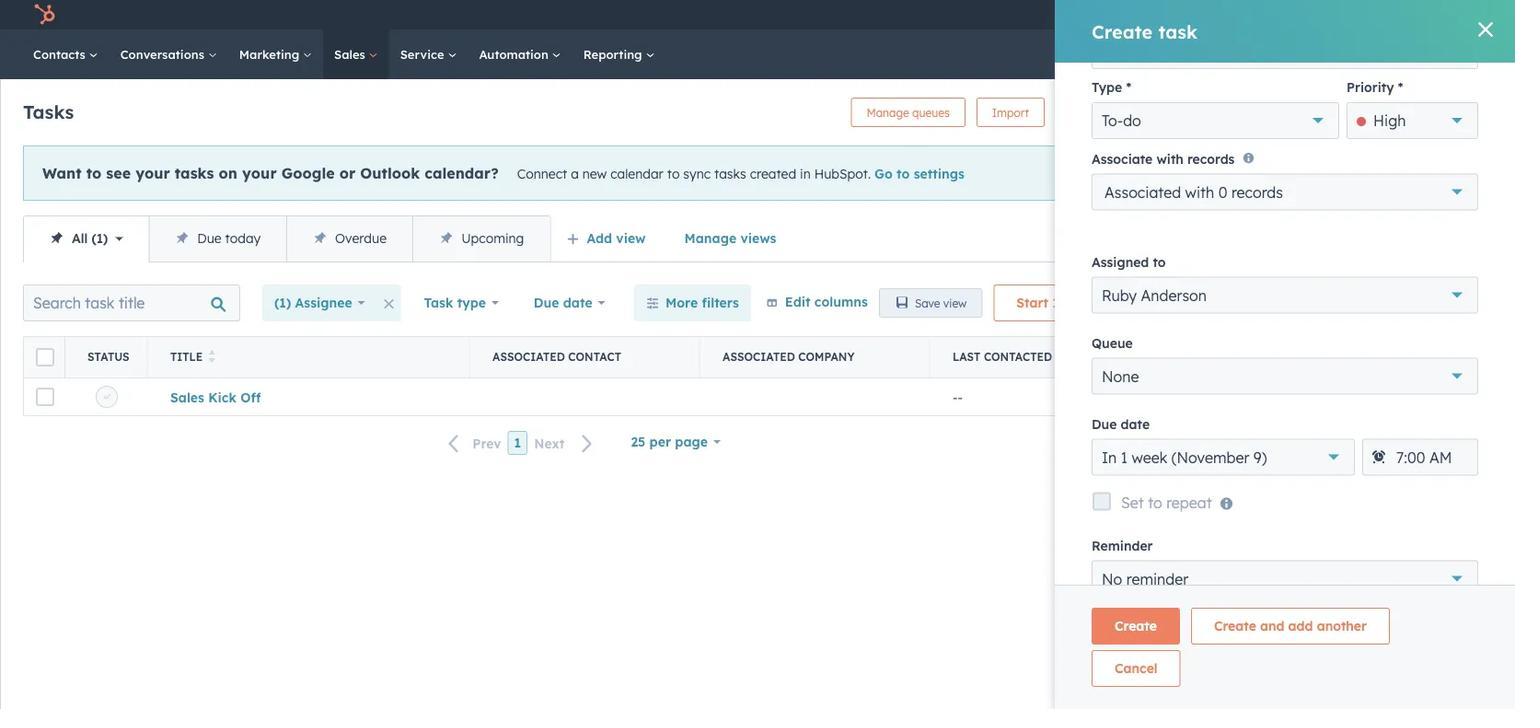 Task type: locate. For each thing, give the bounding box(es) containing it.
tasks right sync on the top
[[715, 165, 747, 181]]

1 horizontal spatial with
[[1186, 183, 1215, 201]]

of
[[1348, 442, 1361, 458], [1219, 464, 1231, 480]]

go
[[875, 165, 893, 181]]

0 horizontal spatial in
[[800, 165, 811, 181]]

associated left the 'contact'
[[493, 350, 565, 364]]

press to sort. element
[[208, 350, 215, 365], [1058, 350, 1065, 365]]

column header
[[24, 337, 65, 378]]

you
[[1224, 442, 1246, 458]]

in inside want to see your tasks on your google or outlook calendar? alert
[[800, 165, 811, 181]]

1 horizontal spatial due date
[[1092, 416, 1150, 432]]

1 horizontal spatial on
[[1305, 442, 1321, 458]]

view
[[616, 230, 646, 246], [944, 296, 967, 310]]

and left add
[[1261, 618, 1285, 634]]

1 vertical spatial create task
[[1072, 105, 1132, 119]]

0 horizontal spatial last
[[953, 350, 981, 364]]

views
[[741, 230, 777, 246]]

1 horizontal spatial press to sort. element
[[1058, 350, 1065, 365]]

none button
[[1092, 358, 1479, 394]]

sales left service
[[334, 47, 369, 62]]

with up associated with 0 records
[[1157, 150, 1184, 167]]

press to sort. element for title
[[208, 350, 215, 365]]

1 horizontal spatial last
[[1137, 350, 1165, 364]]

your right the 'see'
[[135, 163, 170, 182]]

1 vertical spatial task
[[1110, 105, 1132, 119]]

0 horizontal spatial date
[[563, 295, 593, 311]]

last left contacted
[[953, 350, 981, 364]]

all
[[1473, 464, 1487, 480]]

tasks up 'due today' link
[[175, 163, 214, 182]]

on up due today
[[219, 163, 238, 182]]

in 1 week (november 9) button
[[1092, 439, 1355, 475]]

1 vertical spatial on
[[1305, 442, 1321, 458]]

1 horizontal spatial in
[[1491, 464, 1502, 480]]

associated down close icon on the top
[[1105, 183, 1182, 201]]

associated inside "associated contact" column header
[[493, 350, 565, 364]]

set
[[1122, 493, 1144, 511]]

0 vertical spatial on
[[219, 163, 238, 182]]

0 horizontal spatial task
[[1063, 295, 1090, 311]]

in right created
[[800, 165, 811, 181]]

to right the set
[[1148, 493, 1163, 511]]

view right the add
[[616, 230, 646, 246]]

last up none
[[1137, 350, 1165, 364]]

manage left views
[[685, 230, 737, 246]]

navigation containing all
[[23, 215, 551, 262]]

1 button
[[508, 431, 528, 455]]

settings link
[[1315, 5, 1338, 24]]

press to sort. element right title
[[208, 350, 215, 365]]

due left "today"
[[197, 230, 222, 246]]

associated inside associated with 0 records popup button
[[1105, 183, 1182, 201]]

to up the ruby anderson
[[1153, 254, 1166, 270]]

in right all
[[1491, 464, 1502, 480]]

your
[[135, 163, 170, 182], [242, 163, 277, 182], [1364, 442, 1391, 458], [1235, 464, 1262, 480], [1407, 464, 1434, 480]]

create task down type
[[1072, 105, 1132, 119]]

associated down filters on the left top of page
[[723, 350, 795, 364]]

1 vertical spatial and
[[1261, 618, 1285, 634]]

on left top
[[1305, 442, 1321, 458]]

in 1 week (november 9)
[[1102, 448, 1267, 466]]

your down daily
[[1407, 464, 1434, 480]]

1 horizontal spatial due
[[534, 295, 559, 311]]

0 horizontal spatial --
[[953, 389, 963, 405]]

hubspot image
[[33, 4, 55, 26]]

records inside associated with 0 records popup button
[[1232, 183, 1284, 201]]

schedule,
[[1266, 464, 1322, 480]]

0 vertical spatial view
[[616, 230, 646, 246]]

create and add another button
[[1191, 608, 1390, 645]]

1
[[96, 230, 103, 246], [1053, 295, 1059, 311], [514, 435, 521, 451], [1121, 448, 1128, 466]]

0 horizontal spatial press to sort. element
[[208, 350, 215, 365]]

upgrade
[[1149, 8, 1199, 23]]

save view button
[[879, 288, 983, 318]]

1 right the in at bottom
[[1121, 448, 1128, 466]]

off
[[240, 389, 261, 405]]

0 vertical spatial date
[[563, 295, 593, 311]]

due inside navigation
[[197, 230, 222, 246]]

overdue
[[335, 230, 387, 246]]

view inside button
[[944, 296, 967, 310]]

-- down none
[[1137, 389, 1147, 405]]

contacts link
[[22, 29, 109, 79]]

create task inside tasks 'banner'
[[1072, 105, 1132, 119]]

2 last from the left
[[1137, 350, 1165, 364]]

1 horizontal spatial tasks
[[715, 165, 747, 181]]

view for add view
[[616, 230, 646, 246]]

sync
[[684, 165, 711, 181]]

repeat
[[1167, 493, 1212, 511]]

1 vertical spatial in
[[1491, 464, 1502, 480]]

save
[[915, 296, 941, 310]]

2 horizontal spatial task
[[1159, 20, 1198, 43]]

1 horizontal spatial manage
[[867, 105, 910, 119]]

to right go
[[897, 165, 910, 181]]

start 1 task
[[1017, 295, 1090, 311]]

press to sort. element right contacted
[[1058, 350, 1065, 365]]

by
[[1430, 139, 1448, 157]]

to left the 'see'
[[86, 163, 101, 182]]

status column header
[[65, 337, 148, 378]]

1 vertical spatial with
[[1186, 183, 1215, 201]]

self
[[1408, 7, 1429, 22]]

view inside popup button
[[616, 230, 646, 246]]

task left ruby
[[1063, 295, 1090, 311]]

of down you
[[1219, 464, 1231, 480]]

manage
[[867, 105, 910, 119], [685, 230, 737, 246]]

1 right start
[[1053, 295, 1059, 311]]

0
[[1219, 183, 1228, 201]]

manage for manage queues
[[867, 105, 910, 119]]

0 horizontal spatial due date
[[534, 295, 593, 311]]

1 horizontal spatial view
[[944, 296, 967, 310]]

overdue link
[[286, 216, 413, 262]]

in inside now you can stay on top of your daily work, keep track of your schedule, and manage your leads all in one place.
[[1491, 464, 1502, 480]]

0 vertical spatial due date
[[534, 295, 593, 311]]

0 horizontal spatial sales
[[170, 389, 204, 405]]

manage views link
[[673, 220, 789, 257]]

0 horizontal spatial and
[[1261, 618, 1285, 634]]

(1)
[[274, 295, 291, 311]]

to-do
[[1102, 111, 1142, 130]]

contacted
[[984, 350, 1053, 364]]

1 last from the left
[[953, 350, 981, 364]]

prev
[[473, 435, 501, 451]]

upcoming link
[[413, 216, 550, 262]]

to for set
[[1148, 493, 1163, 511]]

2 vertical spatial due
[[1092, 416, 1117, 432]]

track
[[1184, 464, 1215, 480]]

due date up associated contact
[[534, 295, 593, 311]]

1 right all
[[96, 230, 103, 246]]

do
[[1124, 111, 1142, 130]]

records up 0
[[1188, 150, 1235, 167]]

now
[[1193, 442, 1221, 458]]

manage left queues on the top right of page
[[867, 105, 910, 119]]

2 vertical spatial task
[[1063, 295, 1090, 311]]

calling icon image
[[1210, 7, 1226, 24]]

create left add
[[1214, 618, 1257, 634]]

associate
[[1092, 150, 1153, 167]]

records
[[1188, 150, 1235, 167], [1232, 183, 1284, 201]]

0 vertical spatial with
[[1157, 150, 1184, 167]]

1 vertical spatial sales
[[170, 389, 204, 405]]

1 horizontal spatial date
[[1121, 416, 1150, 432]]

)
[[103, 230, 108, 246]]

marketplaces image
[[1248, 8, 1265, 25]]

0 horizontal spatial associated
[[493, 350, 565, 364]]

sales for sales kick off
[[170, 389, 204, 405]]

with left 0
[[1186, 183, 1215, 201]]

date inside due date popup button
[[563, 295, 593, 311]]

0 horizontal spatial of
[[1219, 464, 1231, 480]]

with
[[1157, 150, 1184, 167], [1186, 183, 1215, 201]]

view right save
[[944, 296, 967, 310]]

-- down last contacted
[[953, 389, 963, 405]]

records right 0
[[1232, 183, 1284, 201]]

create
[[1092, 20, 1153, 43], [1072, 105, 1106, 119], [1115, 618, 1157, 634], [1214, 618, 1257, 634]]

0 vertical spatial manage
[[867, 105, 910, 119]]

ruby anderson image
[[1387, 6, 1404, 23]]

3 - from the left
[[1137, 389, 1142, 405]]

1 horizontal spatial sales
[[334, 47, 369, 62]]

calendar
[[611, 165, 664, 181]]

search image
[[1477, 48, 1490, 61]]

create button
[[1092, 608, 1180, 645]]

due up associated contact
[[534, 295, 559, 311]]

outlook
[[360, 163, 420, 182]]

date up week
[[1121, 416, 1150, 432]]

task inside button
[[1063, 295, 1090, 311]]

0 horizontal spatial view
[[616, 230, 646, 246]]

next
[[534, 435, 565, 451]]

0 vertical spatial of
[[1348, 442, 1361, 458]]

manage
[[1353, 464, 1403, 480]]

help image
[[1287, 8, 1304, 25]]

with inside popup button
[[1186, 183, 1215, 201]]

1 horizontal spatial task
[[1110, 105, 1132, 119]]

of right top
[[1348, 442, 1361, 458]]

0 horizontal spatial with
[[1157, 150, 1184, 167]]

0 vertical spatial and
[[1326, 464, 1349, 480]]

1 horizontal spatial --
[[1137, 389, 1147, 405]]

sales kick off button
[[170, 389, 261, 405]]

high
[[1374, 111, 1406, 130]]

assignee
[[295, 295, 352, 311]]

sales left kick
[[170, 389, 204, 405]]

to for want
[[86, 163, 101, 182]]

on inside now you can stay on top of your daily work, keep track of your schedule, and manage your leads all in one place.
[[1305, 442, 1321, 458]]

anderson
[[1141, 286, 1207, 304]]

manage inside manage queues link
[[867, 105, 910, 119]]

on
[[219, 163, 238, 182], [1305, 442, 1321, 458]]

due today
[[197, 230, 261, 246]]

your up manage
[[1364, 442, 1391, 458]]

(november
[[1172, 448, 1250, 466]]

edit columns
[[785, 293, 868, 310]]

1 vertical spatial of
[[1219, 464, 1231, 480]]

conversations link
[[109, 29, 228, 79]]

panel
[[1244, 139, 1286, 157]]

25 per page
[[631, 434, 708, 450]]

due date up the in at bottom
[[1092, 416, 1150, 432]]

and
[[1326, 464, 1349, 480], [1261, 618, 1285, 634]]

2 - from the left
[[958, 389, 963, 405]]

company
[[799, 350, 855, 364]]

page
[[675, 434, 708, 450]]

with for associated
[[1186, 183, 1215, 201]]

tasks
[[23, 100, 74, 123]]

1 - from the left
[[953, 389, 958, 405]]

1 horizontal spatial and
[[1326, 464, 1349, 480]]

date up "associated contact" column header
[[563, 295, 593, 311]]

sales for sales
[[334, 47, 369, 62]]

title
[[170, 350, 203, 364]]

menu
[[1127, 0, 1494, 29]]

created
[[750, 165, 797, 181]]

and inside create and add another button
[[1261, 618, 1285, 634]]

1 press to sort. element from the left
[[208, 350, 215, 365]]

assigned
[[1092, 254, 1149, 270]]

upgrade image
[[1129, 8, 1145, 24]]

0 vertical spatial sales
[[334, 47, 369, 62]]

1 horizontal spatial associated
[[723, 350, 795, 364]]

one
[[1312, 486, 1335, 502]]

0 vertical spatial in
[[800, 165, 811, 181]]

1 vertical spatial due
[[534, 295, 559, 311]]

0 horizontal spatial due
[[197, 230, 222, 246]]

press to sort. image
[[208, 350, 215, 363]]

due
[[197, 230, 222, 246], [534, 295, 559, 311], [1092, 416, 1117, 432]]

1 horizontal spatial of
[[1348, 442, 1361, 458]]

create up cancel on the bottom right of page
[[1115, 618, 1157, 634]]

edit columns button
[[766, 291, 868, 314]]

and down top
[[1326, 464, 1349, 480]]

0 horizontal spatial on
[[219, 163, 238, 182]]

2 -- from the left
[[1137, 389, 1147, 405]]

1 vertical spatial manage
[[685, 230, 737, 246]]

task left calling icon
[[1159, 20, 1198, 43]]

(
[[92, 230, 96, 246]]

2 press to sort. element from the left
[[1058, 350, 1065, 365]]

due up the in at bottom
[[1092, 416, 1117, 432]]

create task up type
[[1092, 20, 1198, 43]]

to-do button
[[1092, 102, 1340, 139]]

0 vertical spatial due
[[197, 230, 222, 246]]

1 inside popup button
[[1121, 448, 1128, 466]]

0 horizontal spatial tasks
[[175, 163, 214, 182]]

due inside popup button
[[534, 295, 559, 311]]

1 right prev
[[514, 435, 521, 451]]

sales kick off
[[170, 389, 261, 405]]

cancel button
[[1092, 650, 1181, 687]]

hubspot link
[[22, 4, 69, 26]]

1 vertical spatial view
[[944, 296, 967, 310]]

columns
[[815, 293, 868, 310]]

HH:MM text field
[[1363, 439, 1479, 475]]

keep
[[1464, 442, 1493, 458]]

manage for manage views
[[685, 230, 737, 246]]

add
[[587, 230, 612, 246]]

navigation
[[23, 215, 551, 262]]

task down type
[[1110, 105, 1132, 119]]

add view button
[[555, 220, 662, 257]]

due date button
[[522, 285, 617, 321]]

Search task title search field
[[23, 285, 240, 321]]

help button
[[1280, 0, 1311, 29]]

assigned to
[[1092, 254, 1166, 270]]

associated inside associated company column header
[[723, 350, 795, 364]]

1 vertical spatial records
[[1232, 183, 1284, 201]]

create down type
[[1072, 105, 1106, 119]]

2 horizontal spatial associated
[[1105, 183, 1182, 201]]

now you can stay on top of your daily work, keep track of your schedule, and manage your leads all in one place.
[[1184, 442, 1502, 502]]

Search HubSpot search field
[[1257, 39, 1482, 70]]

associated contact column header
[[471, 337, 701, 378]]

no reminder
[[1102, 569, 1189, 588]]

0 horizontal spatial manage
[[685, 230, 737, 246]]



Task type: describe. For each thing, give the bounding box(es) containing it.
search button
[[1468, 39, 1499, 70]]

0 vertical spatial records
[[1188, 150, 1235, 167]]

import
[[992, 105, 1029, 119]]

1 inside button
[[1053, 295, 1059, 311]]

with for associate
[[1157, 150, 1184, 167]]

reporting link
[[572, 29, 666, 79]]

1 -- from the left
[[953, 389, 963, 405]]

per
[[650, 434, 671, 450]]

automation link
[[468, 29, 572, 79]]

(1) assignee
[[274, 295, 352, 311]]

self made
[[1408, 7, 1464, 22]]

calendar?
[[425, 163, 499, 182]]

queue
[[1092, 335, 1133, 351]]

Meetings with June! text field
[[1092, 30, 1479, 69]]

daily
[[1395, 442, 1424, 458]]

your down can in the right bottom of the page
[[1235, 464, 1262, 480]]

25 per page button
[[619, 424, 733, 460]]

to for assigned
[[1153, 254, 1166, 270]]

queues
[[913, 105, 950, 119]]

on inside alert
[[219, 163, 238, 182]]

2 horizontal spatial due
[[1092, 416, 1117, 432]]

cancel
[[1115, 660, 1158, 676]]

engagement
[[1168, 350, 1247, 364]]

status
[[87, 350, 129, 364]]

settings
[[914, 165, 965, 181]]

go to settings link
[[875, 165, 965, 181]]

contact
[[568, 350, 621, 364]]

week
[[1132, 448, 1168, 466]]

pagination navigation
[[438, 431, 604, 455]]

view for save view
[[944, 296, 967, 310]]

task type button
[[412, 285, 511, 321]]

create inside 'button'
[[1115, 618, 1157, 634]]

start
[[1017, 295, 1049, 311]]

due date element
[[1363, 439, 1479, 475]]

filters
[[702, 295, 739, 311]]

1 vertical spatial due date
[[1092, 416, 1150, 432]]

more filters link
[[634, 285, 751, 321]]

notifications image
[[1349, 8, 1365, 25]]

associated for associated with 0 records
[[1105, 183, 1182, 201]]

close image
[[1479, 22, 1494, 37]]

calling icon button
[[1202, 3, 1234, 27]]

associated company column header
[[701, 337, 931, 378]]

1 inside navigation
[[96, 230, 103, 246]]

last contacted
[[953, 350, 1053, 364]]

associate with records
[[1092, 150, 1235, 167]]

task status: not completed image
[[103, 394, 110, 401]]

all ( 1 )
[[72, 230, 108, 246]]

create up type
[[1092, 20, 1153, 43]]

press to sort. element for last contacted
[[1058, 350, 1065, 365]]

menu containing self made
[[1127, 0, 1494, 29]]

associated for associated contact
[[493, 350, 565, 364]]

last for last contacted
[[953, 350, 981, 364]]

more
[[666, 295, 698, 311]]

next button
[[528, 431, 604, 455]]

0 vertical spatial task
[[1159, 20, 1198, 43]]

leads
[[1438, 464, 1470, 480]]

task inside 'banner'
[[1110, 105, 1132, 119]]

upcoming
[[461, 230, 524, 246]]

close image
[[1113, 169, 1124, 180]]

service
[[400, 47, 448, 62]]

start 1 task button
[[994, 285, 1133, 321]]

press to sort. image
[[1058, 350, 1065, 363]]

no
[[1102, 569, 1123, 588]]

in
[[1102, 448, 1117, 466]]

1 inside button
[[514, 435, 521, 451]]

ruby anderson
[[1102, 286, 1207, 304]]

been
[[1321, 139, 1357, 157]]

ruby anderson button
[[1092, 277, 1479, 313]]

the
[[1453, 139, 1476, 157]]

import link
[[977, 98, 1045, 127]]

this
[[1210, 139, 1240, 157]]

new
[[583, 165, 607, 181]]

last for last engagement
[[1137, 350, 1165, 364]]

add view
[[587, 230, 646, 246]]

(1) assignee button
[[262, 285, 377, 321]]

marketing
[[239, 47, 303, 62]]

due date inside popup button
[[534, 295, 593, 311]]

0 vertical spatial create task
[[1092, 20, 1198, 43]]

and inside now you can stay on top of your daily work, keep track of your schedule, and manage your leads all in one place.
[[1326, 464, 1349, 480]]

associated for associated company
[[723, 350, 795, 364]]

want to see your tasks on your google or outlook calendar? alert
[[23, 145, 1147, 201]]

your left google on the left top of page
[[242, 163, 277, 182]]

none
[[1102, 367, 1140, 385]]

place.
[[1338, 486, 1374, 502]]

service link
[[389, 29, 468, 79]]

ruby
[[1102, 286, 1137, 304]]

today
[[225, 230, 261, 246]]

tasks banner
[[23, 92, 1147, 127]]

marketing link
[[228, 29, 323, 79]]

want to see your tasks on your google or outlook calendar?
[[42, 163, 499, 182]]

create task link
[[1056, 98, 1147, 127]]

to left sync on the top
[[667, 165, 680, 181]]

add
[[1289, 618, 1314, 634]]

see
[[106, 163, 131, 182]]

settings image
[[1318, 8, 1334, 24]]

has
[[1290, 139, 1316, 157]]

connect a new calendar to sync tasks created in hubspot. go to settings
[[517, 165, 965, 181]]

made
[[1432, 7, 1464, 22]]

self made button
[[1376, 0, 1492, 29]]

manage views
[[685, 230, 777, 246]]

work,
[[1428, 442, 1460, 458]]

replaced
[[1361, 139, 1425, 157]]

to-
[[1102, 111, 1124, 130]]

1 vertical spatial date
[[1121, 416, 1150, 432]]

4 - from the left
[[1142, 389, 1147, 405]]

this panel has been replaced by the prospecting workspace
[[1210, 139, 1476, 176]]

create inside tasks 'banner'
[[1072, 105, 1106, 119]]

workspace
[[1348, 157, 1430, 176]]

due today link
[[148, 216, 286, 262]]

25
[[631, 434, 646, 450]]

edit
[[785, 293, 811, 310]]

prospecting
[[1256, 157, 1344, 176]]

create inside button
[[1214, 618, 1257, 634]]



Task type: vqa. For each thing, say whether or not it's contained in the screenshot.


